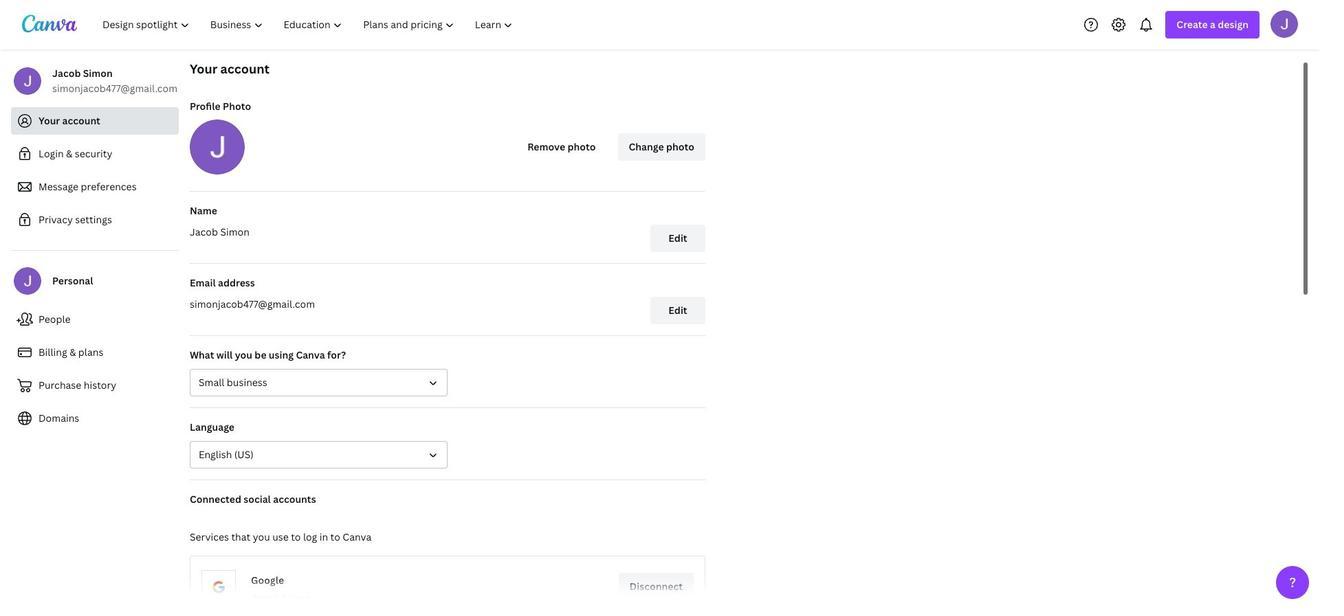 Task type: vqa. For each thing, say whether or not it's contained in the screenshot.
Top level navigation element
yes



Task type: locate. For each thing, give the bounding box(es) containing it.
None button
[[190, 369, 448, 397]]



Task type: describe. For each thing, give the bounding box(es) containing it.
top level navigation element
[[94, 11, 525, 39]]

Language: English (US) button
[[190, 442, 448, 469]]

jacob simon image
[[1271, 10, 1299, 37]]



